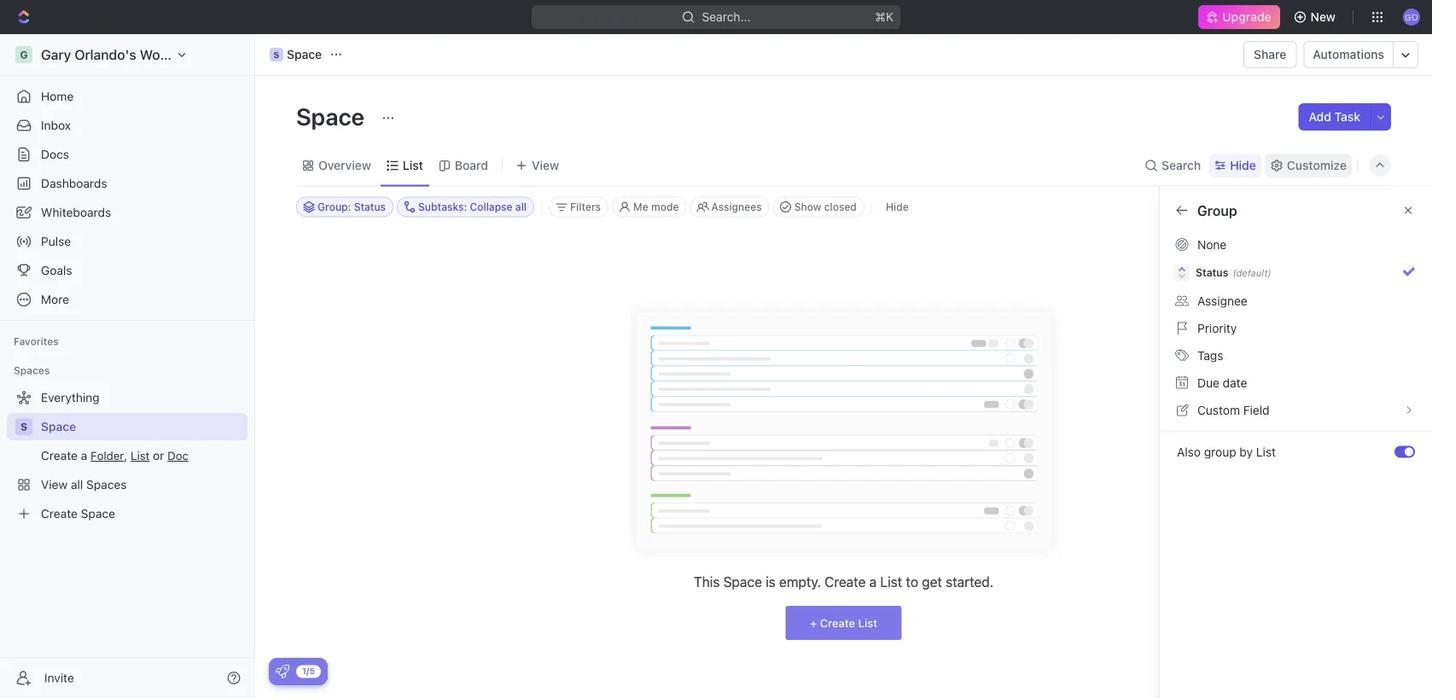 Task type: locate. For each thing, give the bounding box(es) containing it.
0 vertical spatial s
[[274, 50, 280, 59]]

spaces down folder
[[86, 478, 127, 492]]

doc
[[168, 449, 189, 463]]

hide inside dropdown button
[[1230, 158, 1257, 172]]

onboarding checklist button element
[[276, 665, 289, 679]]

0 horizontal spatial more
[[41, 292, 69, 307]]

status
[[354, 201, 386, 213], [1196, 267, 1229, 279]]

list right by
[[1257, 445, 1276, 459]]

assignees
[[712, 201, 762, 213]]

customize up search tasks... "text field"
[[1287, 158, 1347, 172]]

also
[[1177, 445, 1201, 459]]

view inside tree
[[41, 478, 68, 492]]

hide button
[[879, 197, 916, 217]]

1 horizontal spatial a
[[870, 574, 877, 590]]

create up view all spaces
[[41, 449, 78, 463]]

whiteboards
[[41, 205, 111, 219]]

list up assignee
[[1198, 271, 1218, 286]]

group
[[1204, 445, 1237, 459]]

invite
[[44, 671, 74, 685]]

list inside create a folder , list or doc
[[131, 449, 150, 463]]

overview link
[[315, 154, 371, 178]]

space
[[287, 47, 322, 61], [296, 102, 370, 130], [41, 420, 76, 434], [81, 507, 115, 521], [724, 574, 762, 590]]

s
[[274, 50, 280, 59], [20, 421, 27, 433]]

create right '+'
[[820, 617, 856, 630]]

1 horizontal spatial space, , element
[[270, 48, 283, 61]]

dashboards
[[41, 176, 107, 190]]

a left folder 'button'
[[81, 449, 87, 463]]

tree containing everything
[[7, 384, 248, 528]]

status right group:
[[354, 201, 386, 213]]

s for s space
[[274, 50, 280, 59]]

0 horizontal spatial a
[[81, 449, 87, 463]]

list inside "button"
[[1198, 271, 1218, 286]]

1 vertical spatial s
[[20, 421, 27, 433]]

pulse link
[[7, 228, 248, 255]]

more
[[41, 292, 69, 307], [1198, 299, 1226, 313]]

all up the create space
[[71, 478, 83, 492]]

status down none
[[1196, 267, 1229, 279]]

0 vertical spatial group
[[1198, 202, 1238, 219]]

1 horizontal spatial s
[[274, 50, 280, 59]]

0 vertical spatial hide
[[1230, 158, 1257, 172]]

show closed button
[[773, 197, 865, 217]]

1 vertical spatial customize
[[1177, 202, 1246, 219]]

group up none
[[1198, 202, 1238, 219]]

settings
[[1229, 299, 1274, 313]]

by
[[1240, 445, 1253, 459]]

1 vertical spatial view
[[41, 478, 68, 492]]

0 vertical spatial space, , element
[[270, 48, 283, 61]]

overview
[[318, 158, 371, 172]]

customize up none
[[1177, 202, 1246, 219]]

view all spaces link
[[7, 471, 244, 499]]

more down goals
[[41, 292, 69, 307]]

view inside button
[[532, 158, 559, 172]]

docs
[[41, 147, 69, 161]]

custom field
[[1198, 403, 1270, 417]]

space for create space
[[81, 507, 115, 521]]

1 vertical spatial spaces
[[86, 478, 127, 492]]

1 vertical spatial all
[[71, 478, 83, 492]]

1 vertical spatial space, , element
[[15, 418, 32, 435]]

hide right closed
[[886, 201, 909, 213]]

space for s space
[[287, 47, 322, 61]]

0 horizontal spatial space, , element
[[15, 418, 32, 435]]

list
[[403, 158, 423, 172], [1249, 202, 1273, 219], [1198, 237, 1218, 251], [1198, 271, 1218, 286], [1257, 445, 1276, 459], [131, 449, 150, 463], [881, 574, 903, 590], [859, 617, 878, 630]]

customize list
[[1177, 202, 1273, 219]]

pulse
[[41, 234, 71, 248]]

docs link
[[7, 141, 248, 168]]

onboarding checklist button image
[[276, 665, 289, 679]]

customize for customize
[[1287, 158, 1347, 172]]

tree
[[7, 384, 248, 528]]

this space is empty. create a list to get started.
[[694, 574, 994, 590]]

is
[[766, 574, 776, 590]]

board link
[[451, 154, 488, 178]]

0 horizontal spatial all
[[71, 478, 83, 492]]

0 vertical spatial status
[[354, 201, 386, 213]]

automations
[[1314, 47, 1385, 61]]

subtasks:
[[418, 201, 467, 213]]

view up filters dropdown button
[[532, 158, 559, 172]]

group down due
[[1198, 395, 1232, 409]]

all right collapse
[[516, 201, 527, 213]]

view up the create space
[[41, 478, 68, 492]]

search button
[[1140, 154, 1207, 178]]

group:
[[318, 201, 351, 213]]

1 vertical spatial hide
[[886, 201, 909, 213]]

space, , element
[[270, 48, 283, 61], [15, 418, 32, 435]]

1 horizontal spatial hide
[[1230, 158, 1257, 172]]

1 horizontal spatial more
[[1198, 299, 1226, 313]]

board
[[455, 158, 488, 172]]

mode
[[651, 201, 679, 213]]

0 horizontal spatial s
[[20, 421, 27, 433]]

1 vertical spatial group
[[1198, 395, 1232, 409]]

view
[[532, 158, 559, 172], [41, 478, 68, 492]]

spaces down "favorites" "button"
[[14, 365, 50, 377]]

also group by list
[[1177, 445, 1276, 459]]

1 horizontal spatial status
[[1196, 267, 1229, 279]]

0 vertical spatial spaces
[[14, 365, 50, 377]]

closed
[[824, 201, 857, 213]]

inbox link
[[7, 112, 248, 139]]

show
[[795, 201, 822, 213]]

view button
[[510, 146, 565, 186]]

0 vertical spatial view
[[532, 158, 559, 172]]

0 horizontal spatial customize
[[1177, 202, 1246, 219]]

everything
[[41, 391, 100, 405]]

s inside s space
[[274, 50, 280, 59]]

date
[[1223, 376, 1248, 390]]

a left to
[[870, 574, 877, 590]]

s space
[[274, 47, 322, 61]]

list link
[[399, 154, 423, 178]]

0 horizontal spatial spaces
[[14, 365, 50, 377]]

1 horizontal spatial customize
[[1287, 158, 1347, 172]]

share
[[1254, 47, 1287, 61]]

create
[[41, 449, 78, 463], [41, 507, 78, 521], [825, 574, 866, 590], [820, 617, 856, 630]]

automations button
[[1305, 42, 1393, 67]]

hide up customize list
[[1230, 158, 1257, 172]]

1/5
[[302, 666, 315, 676]]

subtasks: collapse all
[[418, 201, 527, 213]]

custom field button
[[1171, 397, 1422, 424]]

more settings button
[[1171, 292, 1422, 320]]

s for s
[[20, 421, 27, 433]]

1 vertical spatial status
[[1196, 267, 1229, 279]]

tags button
[[1171, 342, 1422, 369]]

all inside sidebar navigation
[[71, 478, 83, 492]]

dashboards link
[[7, 170, 248, 197]]

list down customize list
[[1198, 237, 1218, 251]]

list up subtasks:
[[403, 158, 423, 172]]

2 group from the top
[[1198, 395, 1232, 409]]

0 horizontal spatial view
[[41, 478, 68, 492]]

empty.
[[780, 574, 821, 590]]

1 horizontal spatial spaces
[[86, 478, 127, 492]]

more up priority
[[1198, 299, 1226, 313]]

customize inside customize button
[[1287, 158, 1347, 172]]

1 horizontal spatial view
[[532, 158, 559, 172]]

(default)
[[1233, 267, 1272, 278]]

filters
[[570, 201, 601, 213]]

more inside button
[[1198, 299, 1226, 313]]

group button
[[1171, 389, 1422, 416]]

get
[[922, 574, 943, 590]]

s inside navigation
[[20, 421, 27, 433]]

home
[[41, 89, 74, 103]]

0 vertical spatial all
[[516, 201, 527, 213]]

more inside dropdown button
[[41, 292, 69, 307]]

none button
[[1171, 231, 1422, 258]]

0 vertical spatial customize
[[1287, 158, 1347, 172]]

0 horizontal spatial hide
[[886, 201, 909, 213]]

list right the ,
[[131, 449, 150, 463]]

1 vertical spatial a
[[870, 574, 877, 590]]

space link
[[41, 413, 244, 441]]

0 vertical spatial a
[[81, 449, 87, 463]]



Task type: vqa. For each thing, say whether or not it's contained in the screenshot.
Task history 'Region'
no



Task type: describe. For each thing, give the bounding box(es) containing it.
to
[[906, 574, 919, 590]]

orlando's
[[75, 47, 136, 63]]

view all spaces
[[41, 478, 127, 492]]

list button
[[131, 449, 150, 463]]

me mode button
[[612, 197, 687, 217]]

whiteboards link
[[7, 199, 248, 226]]

space for this space is empty. create a list to get started.
[[724, 574, 762, 590]]

folder
[[91, 449, 124, 463]]

list inside button
[[1257, 445, 1276, 459]]

tree inside sidebar navigation
[[7, 384, 248, 528]]

list up none button
[[1249, 202, 1273, 219]]

due date
[[1198, 376, 1248, 390]]

favorites button
[[7, 331, 66, 352]]

hide inside button
[[886, 201, 909, 213]]

also group by list button
[[1171, 438, 1395, 466]]

+
[[810, 617, 817, 630]]

gary orlando's workspace, , element
[[15, 46, 32, 63]]

a inside navigation
[[81, 449, 87, 463]]

assignees button
[[690, 197, 770, 217]]

new
[[1311, 10, 1336, 24]]

create down view all spaces
[[41, 507, 78, 521]]

Search tasks... text field
[[1220, 194, 1391, 220]]

goals
[[41, 263, 72, 277]]

more for more
[[41, 292, 69, 307]]

space, , element inside tree
[[15, 418, 32, 435]]

this
[[694, 574, 720, 590]]

more settings
[[1198, 299, 1274, 313]]

show closed
[[795, 201, 857, 213]]

spaces inside tree
[[86, 478, 127, 492]]

1 horizontal spatial all
[[516, 201, 527, 213]]

everything link
[[7, 384, 244, 412]]

upgrade link
[[1199, 5, 1280, 29]]

share button
[[1244, 41, 1297, 68]]

started.
[[946, 574, 994, 590]]

customize button
[[1265, 154, 1352, 178]]

inbox
[[41, 118, 71, 132]]

sidebar navigation
[[0, 34, 259, 698]]

list down this space is empty. create a list to get started.
[[859, 617, 878, 630]]

group: status
[[318, 201, 386, 213]]

tags
[[1198, 348, 1224, 362]]

1 group from the top
[[1198, 202, 1238, 219]]

create a folder , list or doc
[[41, 449, 189, 463]]

view for view
[[532, 158, 559, 172]]

customize for customize list
[[1177, 202, 1246, 219]]

,
[[124, 449, 127, 463]]

home link
[[7, 83, 248, 110]]

new button
[[1287, 3, 1346, 31]]

me
[[634, 201, 649, 213]]

go button
[[1399, 3, 1426, 31]]

upgrade
[[1223, 10, 1272, 24]]

list left to
[[881, 574, 903, 590]]

create up + create list
[[825, 574, 866, 590]]

options
[[1221, 271, 1262, 286]]

more for more settings
[[1198, 299, 1226, 313]]

create space link
[[7, 500, 244, 528]]

⌘k
[[875, 10, 894, 24]]

+ create list
[[810, 617, 878, 630]]

g
[[20, 49, 28, 61]]

view for view all spaces
[[41, 478, 68, 492]]

hide button
[[1210, 154, 1262, 178]]

go
[[1406, 12, 1419, 22]]

status (default)
[[1196, 267, 1272, 279]]

add
[[1309, 110, 1332, 124]]

goals link
[[7, 257, 248, 284]]

search...
[[702, 10, 751, 24]]

0 horizontal spatial status
[[354, 201, 386, 213]]

collapse
[[470, 201, 513, 213]]

add task
[[1309, 110, 1361, 124]]

none
[[1198, 237, 1227, 251]]

folder button
[[91, 449, 124, 463]]

list options button
[[1171, 265, 1422, 292]]

favorites
[[14, 336, 59, 347]]

task
[[1335, 110, 1361, 124]]

assignee
[[1198, 294, 1248, 308]]

doc button
[[168, 449, 189, 463]]

me mode
[[634, 201, 679, 213]]

view button
[[510, 154, 565, 178]]

create space
[[41, 507, 115, 521]]

add task button
[[1299, 103, 1371, 131]]

or
[[153, 449, 164, 463]]

priority
[[1198, 321, 1237, 335]]

gary
[[41, 47, 71, 63]]

priority button
[[1171, 315, 1422, 342]]

filters button
[[549, 197, 609, 217]]

workspace
[[140, 47, 211, 63]]

group inside button
[[1198, 395, 1232, 409]]

due
[[1198, 376, 1220, 390]]



